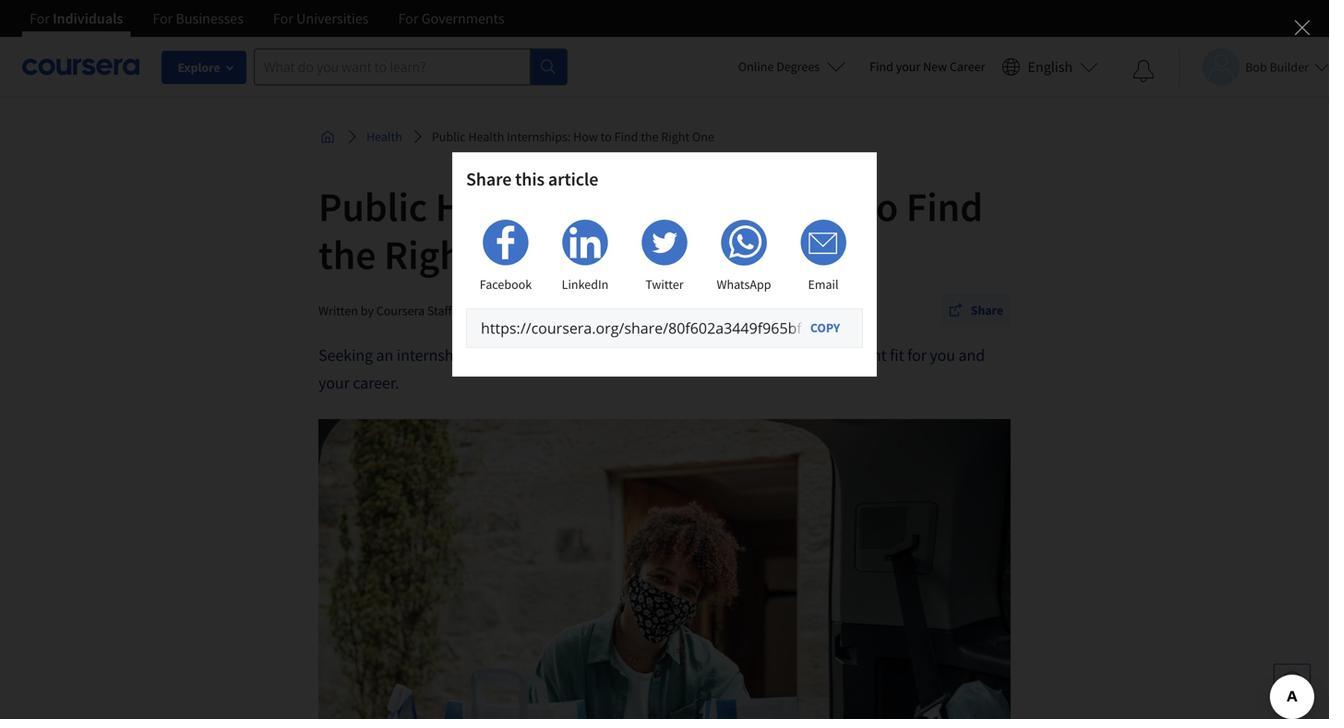 Task type: vqa. For each thing, say whether or not it's contained in the screenshot.
the Get unlimited access to over 90% of courses, Projects, Specializations, and Professional Certificates on Coursera, taught by top instructors from leading universities and companies.
no



Task type: describe. For each thing, give the bounding box(es) containing it.
health right home icon
[[367, 128, 402, 145]]

nov
[[527, 302, 549, 319]]

share with linkedin image
[[562, 220, 609, 266]]

english
[[1028, 58, 1073, 76]]

one
[[754, 345, 780, 366]]

and
[[959, 345, 985, 366]]

share with email image
[[801, 220, 847, 266]]

full screen modal dialog
[[0, 0, 1330, 719]]

find your new career
[[870, 58, 986, 75]]

article
[[548, 168, 599, 191]]

2 horizontal spatial to
[[862, 181, 899, 232]]

guide
[[643, 345, 682, 366]]

is
[[815, 345, 826, 366]]

for for universities
[[273, 9, 293, 28]]

2023
[[570, 302, 596, 319]]

for individuals
[[30, 9, 123, 28]]

0 vertical spatial the
[[641, 128, 659, 145]]

share with whatsapp image
[[721, 220, 768, 266]]

updated
[[461, 302, 508, 319]]

universities
[[296, 9, 369, 28]]

1 vertical spatial public
[[319, 181, 428, 232]]

career
[[950, 58, 986, 75]]

an
[[376, 345, 394, 366]]

1 horizontal spatial public
[[432, 128, 466, 145]]

individuals
[[53, 9, 123, 28]]

help center image
[[1282, 671, 1304, 693]]

for for individuals
[[30, 9, 50, 28]]

written by coursera staff • updated on nov 29, 2023
[[319, 302, 596, 319]]

2 horizontal spatial find
[[907, 181, 983, 232]]

banner navigation
[[15, 0, 520, 37]]

0 vertical spatial find
[[870, 58, 894, 75]]

businesses
[[176, 9, 244, 28]]

for for governments
[[398, 9, 419, 28]]

seeking
[[319, 345, 373, 366]]

1 vertical spatial public health internships: how to find the right one
[[319, 181, 983, 280]]

for for businesses
[[153, 9, 173, 28]]

right inside public health internships: how to find the right one link
[[661, 128, 690, 145]]

share with twitter image
[[642, 220, 688, 266]]

none text field inside full screen modal dialog
[[466, 308, 863, 348]]

0 vertical spatial how
[[574, 128, 598, 145]]

right
[[855, 345, 887, 366]]

1 horizontal spatial your
[[896, 58, 921, 75]]

the inside 'seeking an internship in public health? here's a guide to finding one that is the right fit for you and your career.'
[[829, 345, 851, 366]]

that
[[783, 345, 811, 366]]

share this article
[[466, 168, 599, 191]]

for
[[908, 345, 927, 366]]

for businesses
[[153, 9, 244, 28]]

new
[[923, 58, 948, 75]]

share for share
[[971, 302, 1004, 319]]

facebook
[[480, 276, 532, 293]]

to inside public health internships: how to find the right one link
[[601, 128, 612, 145]]

0 vertical spatial public health internships: how to find the right one
[[432, 128, 715, 145]]

public health internships: how to find the right one link
[[425, 120, 722, 153]]

whatsapp
[[717, 276, 772, 293]]

finding
[[703, 345, 751, 366]]

you
[[930, 345, 956, 366]]



Task type: locate. For each thing, give the bounding box(es) containing it.
how
[[574, 128, 598, 145], [775, 181, 854, 232]]

how up email
[[775, 181, 854, 232]]

1 vertical spatial the
[[319, 229, 376, 280]]

share button
[[942, 294, 1011, 327], [942, 294, 1011, 327]]

english button
[[995, 37, 1106, 97]]

health
[[367, 128, 402, 145], [468, 128, 504, 145], [436, 181, 551, 232]]

1 horizontal spatial the
[[641, 128, 659, 145]]

seeking an internship in public health? here's a guide to finding one that is the right fit for you and your career.
[[319, 345, 985, 393]]

1 horizontal spatial find
[[870, 58, 894, 75]]

2 vertical spatial find
[[907, 181, 983, 232]]

find
[[870, 58, 894, 75], [615, 128, 638, 145], [907, 181, 983, 232]]

share up and
[[971, 302, 1004, 319]]

show notifications image
[[1133, 60, 1155, 82]]

internships: up share this article
[[507, 128, 571, 145]]

0 horizontal spatial your
[[319, 373, 350, 393]]

internships:
[[507, 128, 571, 145], [559, 181, 767, 232]]

internship
[[397, 345, 467, 366]]

1 vertical spatial right
[[384, 229, 477, 280]]

2 vertical spatial to
[[685, 345, 699, 366]]

coursera image
[[22, 52, 139, 81]]

share with facebook image
[[483, 220, 529, 266]]

0 vertical spatial one
[[692, 128, 715, 145]]

1 horizontal spatial share
[[971, 302, 1004, 319]]

your left "new"
[[896, 58, 921, 75]]

public health internships: how to find the right one
[[432, 128, 715, 145], [319, 181, 983, 280]]

0 horizontal spatial the
[[319, 229, 376, 280]]

fit
[[890, 345, 905, 366]]

0 horizontal spatial one
[[485, 229, 555, 280]]

29,
[[551, 302, 567, 319]]

for
[[30, 9, 50, 28], [153, 9, 173, 28], [273, 9, 293, 28], [398, 9, 419, 28]]

in
[[470, 345, 483, 366]]

internships: up twitter
[[559, 181, 767, 232]]

share
[[466, 168, 512, 191], [971, 302, 1004, 319]]

health up share this article
[[468, 128, 504, 145]]

2 for from the left
[[153, 9, 173, 28]]

1 horizontal spatial right
[[661, 128, 690, 145]]

for left universities
[[273, 9, 293, 28]]

1 vertical spatial how
[[775, 181, 854, 232]]

1 vertical spatial to
[[862, 181, 899, 232]]

share inside full screen modal dialog
[[466, 168, 512, 191]]

share for share this article
[[466, 168, 512, 191]]

1 for from the left
[[30, 9, 50, 28]]

0 horizontal spatial find
[[615, 128, 638, 145]]

your
[[896, 58, 921, 75], [319, 373, 350, 393]]

by
[[361, 302, 374, 319]]

this
[[515, 168, 545, 191]]

None text field
[[466, 308, 863, 348]]

[featured image]:  a female, wearing a green jacket, a white shirt, and a face covering, is putting drugs in a basket, performing duties as a public health intern, image
[[319, 419, 1011, 719]]

twitter
[[646, 276, 684, 293]]

0 vertical spatial public
[[432, 128, 466, 145]]

0 vertical spatial share
[[466, 168, 512, 191]]

your inside 'seeking an internship in public health? here's a guide to finding one that is the right fit for you and your career.'
[[319, 373, 350, 393]]

0 horizontal spatial how
[[574, 128, 598, 145]]

copy
[[811, 319, 840, 336]]

governments
[[422, 9, 505, 28]]

health up "facebook"
[[436, 181, 551, 232]]

0 vertical spatial your
[[896, 58, 921, 75]]

public right 'health' link
[[432, 128, 466, 145]]

0 horizontal spatial to
[[601, 128, 612, 145]]

0 horizontal spatial right
[[384, 229, 477, 280]]

right
[[661, 128, 690, 145], [384, 229, 477, 280]]

4 for from the left
[[398, 9, 419, 28]]

1 vertical spatial one
[[485, 229, 555, 280]]

for left governments
[[398, 9, 419, 28]]

how up article
[[574, 128, 598, 145]]

0 vertical spatial to
[[601, 128, 612, 145]]

to inside 'seeking an internship in public health? here's a guide to finding one that is the right fit for you and your career.'
[[685, 345, 699, 366]]

1 horizontal spatial one
[[692, 128, 715, 145]]

1 horizontal spatial to
[[685, 345, 699, 366]]

coursera
[[376, 302, 425, 319]]

one inside public health internships: how to find the right one
[[485, 229, 555, 280]]

home image
[[320, 129, 335, 144]]

1 vertical spatial find
[[615, 128, 638, 145]]

dialog
[[0, 0, 1330, 719]]

your down the seeking
[[319, 373, 350, 393]]

for universities
[[273, 9, 369, 28]]

close image
[[1291, 16, 1315, 40]]

health link
[[359, 120, 410, 153]]

0 horizontal spatial share
[[466, 168, 512, 191]]

public
[[486, 345, 529, 366]]

1 vertical spatial your
[[319, 373, 350, 393]]

the
[[641, 128, 659, 145], [319, 229, 376, 280], [829, 345, 851, 366]]

1 horizontal spatial how
[[775, 181, 854, 232]]

share left this
[[466, 168, 512, 191]]

2 vertical spatial the
[[829, 345, 851, 366]]

staff
[[427, 302, 452, 319]]

here's
[[586, 345, 629, 366]]

1 vertical spatial internships:
[[559, 181, 767, 232]]

None search field
[[254, 48, 568, 85]]

find your new career link
[[861, 55, 995, 78]]

0 vertical spatial right
[[661, 128, 690, 145]]

career.
[[353, 373, 399, 393]]

written
[[319, 302, 358, 319]]

linkedin
[[562, 276, 609, 293]]

a
[[632, 345, 640, 366]]

for governments
[[398, 9, 505, 28]]

on
[[511, 302, 525, 319]]

for left businesses
[[153, 9, 173, 28]]

to
[[601, 128, 612, 145], [862, 181, 899, 232], [685, 345, 699, 366]]

copy button
[[789, 310, 862, 344]]

for left individuals
[[30, 9, 50, 28]]

0 horizontal spatial public
[[319, 181, 428, 232]]

public
[[432, 128, 466, 145], [319, 181, 428, 232]]

3 for from the left
[[273, 9, 293, 28]]

1 vertical spatial share
[[971, 302, 1004, 319]]

health?
[[532, 345, 583, 366]]

email
[[808, 276, 839, 293]]

•
[[455, 302, 459, 319]]

0 vertical spatial internships:
[[507, 128, 571, 145]]

one
[[692, 128, 715, 145], [485, 229, 555, 280]]

2 horizontal spatial the
[[829, 345, 851, 366]]

public down 'health' link
[[319, 181, 428, 232]]



